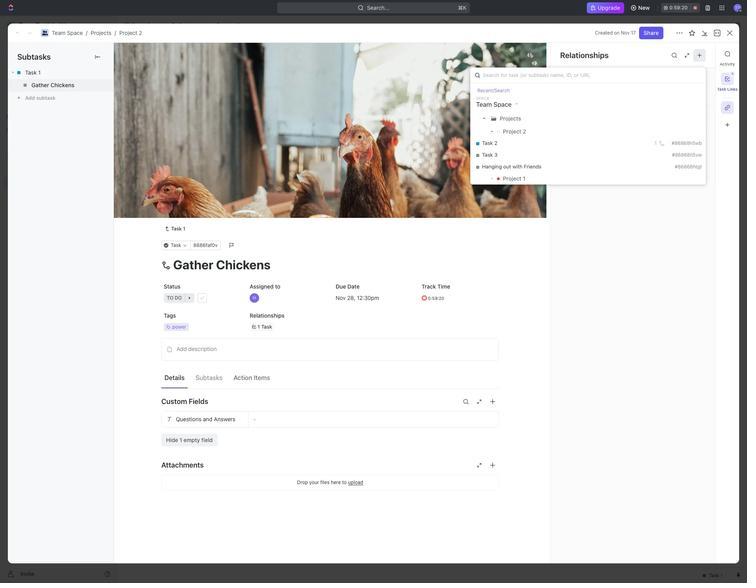 Task type: vqa. For each thing, say whether or not it's contained in the screenshot.
the Dropdown menu icon
no



Task type: locate. For each thing, give the bounding box(es) containing it.
1 horizontal spatial subtasks
[[196, 374, 223, 381]]

1 horizontal spatial relationships
[[560, 50, 609, 60]]

add task button up the 'do'
[[155, 163, 185, 172]]

share right 17
[[644, 29, 659, 36]]

hide inside button
[[408, 92, 418, 98]]

2 horizontal spatial add task button
[[686, 48, 719, 60]]

task 3
[[482, 152, 498, 158]]

#86868h5vw
[[672, 152, 702, 158]]

1 horizontal spatial project 2
[[217, 22, 240, 28]]

add inside add description 'button'
[[177, 346, 187, 352]]

board
[[146, 72, 162, 79]]

calendar link
[[199, 70, 224, 81]]

assigned to
[[250, 283, 280, 290]]

0 vertical spatial relationships
[[560, 50, 609, 60]]

2 vertical spatial project 2
[[503, 128, 526, 135]]

1 vertical spatial hide
[[166, 437, 178, 443]]

track
[[422, 283, 436, 290]]

answers
[[214, 416, 235, 422]]

task inside the task sidebar navigation tab list
[[718, 87, 727, 92]]

files
[[320, 479, 330, 485]]

drop your files here to upload
[[297, 479, 363, 485]]

hide button
[[404, 90, 421, 100]]

project
[[217, 22, 235, 28], [119, 29, 137, 36], [136, 47, 172, 60], [503, 128, 522, 135], [503, 175, 522, 182]]

team space / projects / project 2
[[52, 29, 142, 36]]

0 horizontal spatial subtasks
[[17, 52, 51, 61]]

0 horizontal spatial add task
[[158, 164, 181, 170]]

field
[[202, 437, 213, 443]]

0 horizontal spatial task 1 link
[[8, 66, 114, 79]]

1 vertical spatial subtasks
[[196, 374, 223, 381]]

favorites
[[6, 114, 27, 120]]

recent/search
[[478, 88, 510, 94]]

1 vertical spatial user group image
[[8, 154, 14, 159]]

add up the 'do'
[[158, 164, 168, 170]]

1 vertical spatial to
[[275, 283, 280, 290]]

user group image left team space
[[125, 23, 130, 27]]

to right here
[[342, 479, 347, 485]]

to inside drop your files here to upload
[[342, 479, 347, 485]]

links
[[728, 87, 738, 92]]

add task down calendar
[[211, 111, 232, 117]]

action items button
[[230, 371, 273, 385]]

add task up the 'do'
[[158, 164, 181, 170]]

0 vertical spatial team
[[132, 22, 146, 28]]

add left description
[[177, 346, 187, 352]]

add
[[691, 50, 701, 57], [211, 111, 220, 117], [158, 164, 168, 170], [177, 346, 187, 352]]

1 vertical spatial project 2
[[136, 47, 183, 60]]

0 horizontal spatial team
[[52, 29, 66, 36]]

task 1 link
[[8, 66, 114, 79], [161, 224, 188, 233]]

1 horizontal spatial task 2
[[482, 140, 498, 146]]

in progress
[[146, 111, 177, 117]]

task 2 up the 'do'
[[158, 150, 175, 157]]

0 horizontal spatial add task button
[[155, 163, 185, 172]]

0 vertical spatial project 2
[[217, 22, 240, 28]]

time
[[438, 283, 450, 290]]

1 horizontal spatial add task
[[211, 111, 232, 117]]

action items
[[234, 374, 270, 381]]

1
[[38, 69, 41, 76], [732, 72, 734, 76], [591, 79, 593, 85], [172, 136, 174, 143], [183, 137, 186, 143], [655, 140, 657, 146], [184, 150, 186, 156], [523, 175, 526, 182], [183, 226, 185, 232], [258, 323, 260, 330], [180, 437, 182, 443]]

1 horizontal spatial to
[[275, 283, 280, 290]]

hide for hide
[[408, 92, 418, 98]]

/
[[166, 22, 168, 28], [204, 22, 205, 28], [86, 29, 88, 36], [115, 29, 116, 36]]

0 horizontal spatial task 2
[[158, 150, 175, 157]]

task 2 up task 3
[[482, 140, 498, 146]]

share button down the new
[[648, 19, 673, 31]]

1 button for 2
[[177, 150, 187, 157]]

0 vertical spatial user group image
[[125, 23, 130, 27]]

0 horizontal spatial project 2
[[136, 47, 183, 60]]

2 vertical spatial 1 button
[[177, 150, 187, 157]]

automations button
[[676, 19, 717, 31]]

sidebar navigation
[[0, 16, 117, 583]]

relationships up search for task (or subtask) name, id, or url text box
[[560, 50, 609, 60]]

add task for add task button to the bottom
[[158, 164, 181, 170]]

tree inside sidebar navigation
[[3, 137, 114, 243]]

on
[[614, 30, 620, 36]]

projects
[[179, 22, 200, 28], [91, 29, 111, 36], [500, 115, 521, 122]]

subtasks down home
[[17, 52, 51, 61]]

hanging
[[482, 164, 502, 170]]

1 horizontal spatial projects
[[179, 22, 200, 28]]

space
[[147, 22, 163, 28], [67, 29, 83, 36], [476, 96, 489, 101], [494, 101, 512, 108]]

calendar
[[200, 72, 224, 79]]

assigned
[[250, 283, 274, 290]]

team
[[132, 22, 146, 28], [52, 29, 66, 36], [476, 101, 492, 108]]

space for team space
[[147, 22, 163, 28]]

add task
[[691, 50, 714, 57], [211, 111, 232, 117], [158, 164, 181, 170]]

2 horizontal spatial team
[[476, 101, 492, 108]]

0 vertical spatial projects
[[179, 22, 200, 28]]

1 vertical spatial team
[[52, 29, 66, 36]]

share button
[[648, 19, 673, 31], [639, 27, 664, 39]]

gather chickens link
[[8, 79, 114, 92]]

out
[[504, 164, 511, 170]]

0 horizontal spatial to
[[146, 186, 152, 192]]

add task button
[[686, 48, 719, 60], [202, 109, 235, 119], [155, 163, 185, 172]]

2 vertical spatial projects
[[500, 115, 521, 122]]

1 horizontal spatial projects link
[[170, 20, 202, 30]]

user group image down the spaces
[[8, 154, 14, 159]]

8686faf0v button
[[190, 241, 221, 250]]

add up the customize
[[691, 50, 701, 57]]

0 horizontal spatial user group image
[[8, 154, 14, 159]]

do
[[154, 186, 161, 192]]

2 vertical spatial add task button
[[155, 163, 185, 172]]

1 horizontal spatial team space link
[[122, 20, 165, 30]]

list
[[176, 72, 186, 79]]

add task button up the customize
[[686, 48, 719, 60]]

details
[[165, 374, 185, 381]]

0 vertical spatial hide
[[408, 92, 418, 98]]

questions
[[176, 416, 202, 422]]

favorites button
[[3, 112, 30, 122]]

assignees button
[[318, 90, 354, 100]]

2 horizontal spatial add task
[[691, 50, 714, 57]]

0 horizontal spatial projects link
[[91, 29, 111, 36]]

1 horizontal spatial add task button
[[202, 109, 235, 119]]

1 vertical spatial relationships
[[250, 312, 285, 319]]

add task button down calendar link
[[202, 109, 235, 119]]

team for team space / projects / project 2
[[52, 29, 66, 36]]

2 horizontal spatial projects
[[500, 115, 521, 122]]

to right assigned
[[275, 283, 280, 290]]

customize
[[681, 72, 708, 79]]

1 vertical spatial task 1 link
[[161, 224, 188, 233]]

linked 1
[[568, 79, 593, 86]]

team inside recent/search space team space
[[476, 101, 492, 108]]

Search tasks... text field
[[650, 89, 728, 101]]

recent/search space team space
[[476, 88, 512, 108]]

relationships
[[560, 50, 609, 60], [250, 312, 285, 319]]

0 vertical spatial 1 button
[[721, 71, 735, 85]]

1 vertical spatial 1 button
[[176, 136, 187, 144]]

0 horizontal spatial hide
[[166, 437, 178, 443]]

8686faf0v
[[193, 242, 218, 248]]

to
[[146, 186, 152, 192], [275, 283, 280, 290], [342, 479, 347, 485]]

your
[[309, 479, 319, 485]]

docs
[[19, 68, 32, 74]]

1 vertical spatial task 1
[[158, 136, 174, 143]]

subtasks
[[17, 52, 51, 61], [196, 374, 223, 381]]

add task up the customize
[[691, 50, 714, 57]]

gather
[[31, 82, 49, 88]]

share down "new" button
[[653, 22, 668, 28]]

hanging out with friends
[[482, 164, 542, 170]]

new button
[[628, 2, 655, 14]]

1 vertical spatial add task button
[[202, 109, 235, 119]]

relationships up 1 task
[[250, 312, 285, 319]]

tree
[[3, 137, 114, 243]]

1 horizontal spatial hide
[[408, 92, 418, 98]]

relationships inside task sidebar content section
[[560, 50, 609, 60]]

task
[[702, 50, 714, 57], [25, 69, 37, 76], [718, 87, 727, 92], [221, 111, 232, 117], [158, 136, 170, 143], [482, 140, 493, 146], [158, 150, 170, 157], [482, 152, 493, 158], [170, 164, 181, 170], [171, 226, 182, 232], [261, 323, 272, 330]]

spaces
[[6, 127, 23, 133]]

2 vertical spatial add task
[[158, 164, 181, 170]]

1 vertical spatial projects
[[91, 29, 111, 36]]

0 vertical spatial task 1 link
[[8, 66, 114, 79]]

0:59:20
[[670, 5, 688, 11]]

friends
[[524, 164, 542, 170]]

0 vertical spatial subtasks
[[17, 52, 51, 61]]

details button
[[161, 371, 188, 385]]

attachments button
[[161, 456, 499, 475]]

2 horizontal spatial to
[[342, 479, 347, 485]]

1 vertical spatial add task
[[211, 111, 232, 117]]

3
[[495, 152, 498, 158]]

2 vertical spatial team
[[476, 101, 492, 108]]

1 horizontal spatial team
[[132, 22, 146, 28]]

subtasks button
[[193, 371, 226, 385]]

subtasks up fields on the bottom
[[196, 374, 223, 381]]

2 vertical spatial to
[[342, 479, 347, 485]]

add down calendar link
[[211, 111, 220, 117]]

0 vertical spatial add task
[[691, 50, 714, 57]]

1 button
[[721, 71, 735, 85], [176, 136, 187, 144], [177, 150, 187, 157]]

1 inside linked 1
[[591, 79, 593, 85]]

1 inside the task sidebar navigation tab list
[[732, 72, 734, 76]]

custom
[[161, 397, 187, 406]]

hide inside custom fields 'element'
[[166, 437, 178, 443]]

project 2
[[217, 22, 240, 28], [136, 47, 183, 60], [503, 128, 526, 135]]

home link
[[3, 38, 114, 51]]

user group image
[[125, 23, 130, 27], [8, 154, 14, 159]]

to left the 'do'
[[146, 186, 152, 192]]

2 vertical spatial task 1
[[171, 226, 185, 232]]

project 2 link
[[207, 20, 242, 30], [119, 29, 142, 36]]

task links
[[718, 87, 738, 92]]

nov
[[621, 30, 630, 36]]

upload
[[348, 480, 363, 485]]



Task type: describe. For each thing, give the bounding box(es) containing it.
0 vertical spatial to
[[146, 186, 152, 192]]

with
[[513, 164, 523, 170]]

fields
[[189, 397, 208, 406]]

to do
[[146, 186, 161, 192]]

0 horizontal spatial project 2 link
[[119, 29, 142, 36]]

team for team space
[[132, 22, 146, 28]]

0 vertical spatial task 1
[[25, 69, 41, 76]]

0 horizontal spatial projects
[[91, 29, 111, 36]]

1 inside custom fields 'element'
[[180, 437, 182, 443]]

invite
[[20, 570, 34, 577]]

⌘k
[[458, 4, 467, 11]]

Search for task (or subtask) name, ID, or URL text field
[[471, 68, 706, 83]]

due
[[336, 283, 346, 290]]

home
[[19, 41, 34, 48]]

gather chickens
[[31, 82, 74, 88]]

1 horizontal spatial user group image
[[125, 23, 130, 27]]

project 1
[[503, 175, 526, 182]]

1 vertical spatial task 2
[[158, 150, 175, 157]]

space for recent/search space team space
[[476, 96, 489, 101]]

Edit task name text field
[[161, 257, 499, 272]]

attachments
[[161, 461, 204, 469]]

assignees
[[327, 92, 351, 98]]

task sidebar content section
[[551, 43, 747, 564]]

created
[[595, 30, 613, 36]]

inbox
[[19, 54, 33, 61]]

custom fields button
[[161, 392, 499, 411]]

0 vertical spatial share
[[653, 22, 668, 28]]

user group image inside sidebar navigation
[[8, 154, 14, 159]]

#86868htgt
[[675, 164, 702, 170]]

#86868h5wb
[[672, 140, 702, 146]]

0:59:20 button
[[661, 3, 700, 13]]

chickens
[[51, 82, 74, 88]]

items
[[254, 374, 270, 381]]

1 horizontal spatial project 2 link
[[207, 20, 242, 30]]

1 horizontal spatial task 1 link
[[161, 224, 188, 233]]

0 horizontal spatial team space link
[[52, 29, 83, 36]]

in
[[146, 111, 151, 117]]

add description
[[177, 346, 217, 352]]

add task for add task button to the top
[[691, 50, 714, 57]]

new
[[639, 4, 650, 11]]

list link
[[175, 70, 186, 81]]

drop
[[297, 479, 308, 485]]

automations
[[680, 22, 713, 28]]

inbox link
[[3, 51, 114, 64]]

here
[[331, 479, 341, 485]]

created on nov 17
[[595, 30, 636, 36]]

1 vertical spatial share
[[644, 29, 659, 36]]

space for team space / projects / project 2
[[67, 29, 83, 36]]

2 horizontal spatial project 2
[[503, 128, 526, 135]]

custom fields element
[[161, 411, 499, 446]]

tags
[[164, 312, 176, 319]]

board link
[[145, 70, 162, 81]]

track time
[[422, 283, 450, 290]]

hide for hide 1 empty field
[[166, 437, 178, 443]]

upload button
[[348, 480, 363, 485]]

1 button inside the task sidebar navigation tab list
[[721, 71, 735, 85]]

date
[[348, 283, 360, 290]]

gantt
[[267, 72, 281, 79]]

upgrade link
[[587, 2, 624, 13]]

17
[[631, 30, 636, 36]]

add description button
[[164, 343, 496, 356]]

team space
[[132, 22, 163, 28]]

and
[[203, 416, 212, 422]]

status
[[164, 283, 181, 290]]

task sidebar navigation tab list
[[718, 48, 738, 131]]

search...
[[367, 4, 390, 11]]

hide 1 empty field
[[166, 437, 213, 443]]

dashboards
[[19, 81, 49, 88]]

empty
[[184, 437, 200, 443]]

upgrade
[[598, 4, 620, 11]]

description
[[188, 346, 217, 352]]

custom fields
[[161, 397, 208, 406]]

linked
[[568, 79, 588, 86]]

docs link
[[3, 65, 114, 77]]

share button right 17
[[639, 27, 664, 39]]

0 vertical spatial add task button
[[686, 48, 719, 60]]

subtasks inside 'button'
[[196, 374, 223, 381]]

1 button for 1
[[176, 136, 187, 144]]

0 vertical spatial task 2
[[482, 140, 498, 146]]

0 horizontal spatial relationships
[[250, 312, 285, 319]]

table link
[[237, 70, 252, 81]]

user group image
[[42, 31, 48, 35]]

questions and answers
[[176, 416, 235, 422]]

progress
[[152, 111, 177, 117]]

dashboards link
[[3, 78, 114, 91]]

table
[[238, 72, 252, 79]]

customize button
[[670, 70, 710, 81]]

1 task
[[258, 323, 272, 330]]



